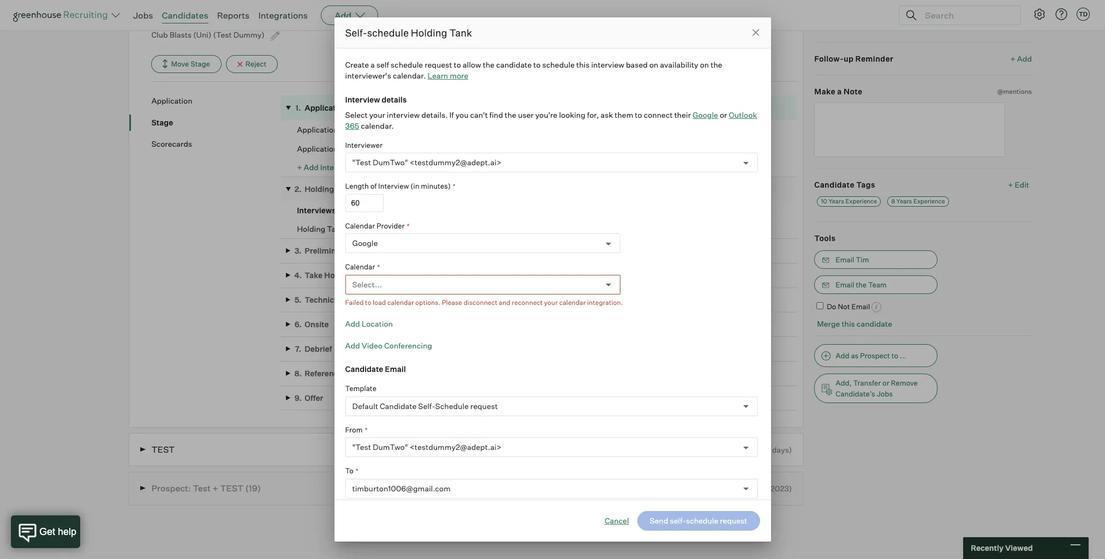 Task type: locate. For each thing, give the bounding box(es) containing it.
email up "not"
[[836, 280, 855, 289]]

"test down from
[[352, 443, 371, 452]]

jobs up club
[[133, 10, 153, 21]]

1 horizontal spatial jobs
[[877, 390, 893, 398]]

add for add
[[335, 10, 352, 21]]

request inside create a self schedule request to allow the candidate to schedule this interview based on availability on the interviewer's calendar.
[[425, 60, 452, 69]]

dumtwo" up timburton1006@gmail.com
[[373, 443, 408, 452]]

experience down tags
[[846, 198, 877, 205]]

0 horizontal spatial request
[[425, 60, 452, 69]]

than
[[987, 21, 1002, 30]]

google down calendar provider
[[352, 239, 378, 248]]

debrief right 7.
[[305, 344, 332, 354]]

1 vertical spatial dumtwo"
[[373, 443, 408, 452]]

0 vertical spatial tim
[[815, 21, 828, 30]]

0 vertical spatial holding
[[411, 27, 447, 39]]

or
[[720, 110, 727, 119], [883, 379, 890, 388]]

1 horizontal spatial debrief
[[730, 445, 757, 455]]

1 vertical spatial this
[[842, 320, 855, 329]]

your up calendar .
[[369, 110, 385, 119]]

0 vertical spatial jobs
[[133, 10, 153, 21]]

make a note
[[815, 87, 863, 96]]

integrations link
[[258, 10, 308, 21]]

2 experience from the left
[[914, 198, 945, 205]]

on
[[650, 60, 659, 69], [700, 60, 709, 69], [473, 103, 482, 112]]

1 vertical spatial google
[[352, 239, 378, 248]]

1 vertical spatial calendar
[[345, 263, 375, 271]]

"test dumtwo" <testdummy2@adept.ai> for candidate email
[[352, 443, 502, 452]]

add for add location
[[345, 319, 360, 329]]

1 horizontal spatial test
[[220, 483, 244, 494]]

greenhouse recruiting image
[[13, 9, 111, 22]]

<testdummy2@adept.ai> for interview details
[[410, 158, 502, 167]]

calendar down 'screen' at the left
[[345, 263, 375, 271]]

+ up @mentions
[[1011, 54, 1016, 63]]

application review up + add interview "link"
[[297, 144, 365, 153]]

request for default candidate self-schedule request
[[470, 402, 498, 411]]

add left as at the right bottom
[[836, 351, 850, 360]]

follow-up reminder
[[815, 54, 894, 63]]

dummy)
[[233, 30, 265, 39]]

a left self
[[371, 60, 375, 69]]

0 vertical spatial "test dumtwo" <testdummy2@adept.ai>
[[352, 158, 502, 167]]

add inside popup button
[[335, 10, 352, 21]]

in
[[885, 21, 891, 30]]

location
[[362, 319, 393, 329]]

1 "test dumtwo" <testdummy2@adept.ai> from the top
[[352, 158, 502, 167]]

more down allow
[[450, 71, 469, 80]]

holding
[[411, 27, 447, 39], [305, 185, 334, 194], [297, 224, 325, 234]]

1 horizontal spatial experience
[[914, 198, 945, 205]]

more inside self-schedule holding tank dialog
[[450, 71, 469, 80]]

or right google link
[[720, 110, 727, 119]]

0 vertical spatial tank
[[450, 27, 472, 39]]

interview up .
[[387, 110, 420, 119]]

application inside "view application" link
[[601, 145, 633, 153]]

2 horizontal spatial request
[[661, 224, 689, 233]]

add for add video conferencing
[[345, 341, 360, 350]]

cancel
[[605, 516, 629, 526]]

1 horizontal spatial tim
[[856, 255, 869, 264]]

1 application review from the top
[[297, 125, 365, 134]]

0 horizontal spatial oct
[[483, 103, 496, 112]]

0 horizontal spatial interview
[[387, 110, 420, 119]]

1 "test from the top
[[352, 158, 371, 167]]

(in
[[411, 182, 420, 191]]

application right 1.
[[305, 103, 348, 112]]

0 horizontal spatial years
[[829, 198, 844, 205]]

2 <testdummy2@adept.ai> from the top
[[410, 443, 502, 452]]

tim left burton
[[815, 21, 828, 30]]

not
[[838, 302, 850, 311]]

self-schedule holding tank
[[345, 27, 472, 39]]

reports
[[217, 10, 250, 21]]

cancel link
[[605, 516, 629, 527]]

add left video
[[345, 341, 360, 350]]

review down 365
[[340, 144, 365, 153]]

interview
[[591, 60, 624, 69], [387, 110, 420, 119]]

for,
[[587, 110, 599, 119]]

1 experience from the left
[[846, 198, 877, 205]]

0 vertical spatial interview
[[591, 60, 624, 69]]

your right reconnect
[[544, 298, 558, 307]]

conferencing
[[384, 341, 432, 350]]

0 horizontal spatial jobs
[[133, 10, 153, 21]]

candidate down do not email at the bottom of the page
[[857, 320, 893, 329]]

2 "test from the top
[[352, 443, 371, 452]]

9.
[[295, 394, 302, 403]]

years right 8
[[897, 198, 912, 205]]

1 vertical spatial <testdummy2@adept.ai>
[[410, 443, 502, 452]]

schedule up self
[[367, 27, 409, 39]]

looking
[[559, 110, 586, 119]]

1 years from the left
[[829, 198, 844, 205]]

or left remove
[[883, 379, 890, 388]]

0 horizontal spatial experience
[[846, 198, 877, 205]]

2 oct from the left
[[533, 103, 546, 112]]

calendar up 'screen' at the left
[[345, 221, 375, 230]]

their
[[675, 110, 691, 119]]

0 horizontal spatial your
[[369, 110, 385, 119]]

1 vertical spatial "test
[[352, 443, 371, 452]]

2 "test dumtwo" <testdummy2@adept.ai> from the top
[[352, 443, 502, 452]]

1 horizontal spatial stage
[[191, 60, 210, 68]]

0 vertical spatial google
[[693, 110, 718, 119]]

email inside button
[[836, 280, 855, 289]]

0 horizontal spatial test
[[151, 444, 175, 455]]

0 vertical spatial your
[[369, 110, 385, 119]]

None number field
[[345, 194, 384, 212]]

0 horizontal spatial this
[[577, 60, 590, 69]]

add location link
[[345, 319, 393, 329]]

4.
[[294, 271, 302, 280]]

interviews
[[297, 206, 336, 215]]

None text field
[[815, 102, 1006, 157]]

1 vertical spatial tim
[[856, 255, 869, 264]]

google right their
[[693, 110, 718, 119]]

stage)
[[411, 103, 436, 112]]

0 horizontal spatial or
[[720, 110, 727, 119]]

1 vertical spatial or
[[883, 379, 890, 388]]

the
[[483, 60, 495, 69], [711, 60, 723, 69], [505, 110, 517, 119], [856, 280, 867, 289]]

a inside create a self schedule request to allow the candidate to schedule this interview based on availability on the interviewer's calendar.
[[371, 60, 375, 69]]

connect
[[644, 110, 673, 119]]

2 years from the left
[[897, 198, 912, 205]]

you
[[456, 110, 469, 119]]

1 horizontal spatial your
[[544, 298, 558, 307]]

+ for + edit
[[1009, 180, 1014, 189]]

interview down select...
[[342, 295, 377, 305]]

holding up learn
[[411, 27, 447, 39]]

on right the availability
[[700, 60, 709, 69]]

schedule
[[367, 27, 409, 39], [391, 60, 423, 69], [542, 60, 575, 69], [627, 224, 660, 233]]

or inside 'add, transfer or remove candidate's jobs'
[[883, 379, 890, 388]]

interview right of
[[378, 182, 409, 191]]

job setup
[[13, 21, 55, 32]]

0 vertical spatial candidate
[[815, 180, 855, 189]]

holding right 2.
[[305, 185, 334, 194]]

18, left user
[[498, 103, 508, 112]]

2023 right the you're
[[559, 103, 578, 112]]

of
[[371, 182, 377, 191]]

create a self schedule request to allow the candidate to schedule this interview based on availability on the interviewer's calendar.
[[345, 60, 723, 80]]

1 calendar from the top
[[345, 221, 375, 230]]

+ for + add interview
[[297, 163, 302, 172]]

tim
[[815, 21, 828, 30], [856, 255, 869, 264]]

0 horizontal spatial on
[[473, 103, 482, 112]]

Search text field
[[923, 7, 1011, 23]]

0 vertical spatial stage
[[191, 60, 210, 68]]

18, right (oct
[[759, 484, 769, 494]]

candidates
[[162, 10, 208, 21]]

test right home
[[348, 271, 364, 280]]

0 horizontal spatial test
[[193, 483, 211, 494]]

candidate right default
[[380, 402, 417, 411]]

to left load on the bottom left of the page
[[365, 298, 371, 307]]

self-schedule holding tank dialog
[[334, 17, 771, 560]]

can't
[[470, 110, 488, 119]]

"test dumtwo" <testdummy2@adept.ai> up minutes)
[[352, 158, 502, 167]]

a for make
[[838, 87, 842, 96]]

1 horizontal spatial self-
[[418, 402, 435, 411]]

1 horizontal spatial interview
[[591, 60, 624, 69]]

add up 2. holding tank
[[304, 163, 319, 172]]

calendar .
[[361, 121, 394, 130]]

stage right move
[[191, 60, 210, 68]]

interview up 2. holding tank
[[320, 163, 353, 172]]

setup
[[30, 21, 55, 32]]

+ left edit
[[1009, 180, 1014, 189]]

<testdummy2@adept.ai> for candidate email
[[410, 443, 502, 452]]

"test down interviewer on the left top
[[352, 158, 371, 167]]

+ add
[[1011, 54, 1032, 63]]

test right prospect:
[[193, 483, 211, 494]]

2 calendar from the top
[[345, 263, 375, 271]]

club
[[151, 30, 168, 39]]

@mentions
[[998, 87, 1032, 96]]

onsite
[[305, 320, 329, 329]]

to up "learn more" link
[[454, 60, 461, 69]]

0 horizontal spatial 2023
[[509, 103, 528, 112]]

to inside button
[[892, 351, 899, 360]]

this up for,
[[577, 60, 590, 69]]

candidate tags
[[815, 180, 876, 189]]

0 horizontal spatial candidate
[[496, 60, 532, 69]]

configure image
[[1033, 8, 1047, 21]]

the right the "find"
[[505, 110, 517, 119]]

disconnect
[[464, 298, 498, 307]]

based
[[626, 60, 648, 69]]

recently
[[971, 544, 1004, 553]]

stage up scorecards
[[151, 118, 173, 127]]

1 horizontal spatial this
[[842, 320, 855, 329]]

0 horizontal spatial 18,
[[498, 103, 508, 112]]

options.
[[416, 298, 441, 307]]

up
[[844, 54, 854, 63]]

holding down interviews
[[297, 224, 325, 234]]

0 vertical spatial <testdummy2@adept.ai>
[[410, 158, 502, 167]]

"test dumtwo" <testdummy2@adept.ai> down default candidate self-schedule request
[[352, 443, 502, 452]]

test up prospect:
[[151, 444, 175, 455]]

0 vertical spatial or
[[720, 110, 727, 119]]

candidate right allow
[[496, 60, 532, 69]]

calendar for calendar
[[345, 263, 375, 271]]

+ left (19)
[[213, 483, 218, 494]]

0 vertical spatial test
[[348, 271, 364, 280]]

jobs down transfer
[[877, 390, 893, 398]]

email the team
[[836, 280, 887, 289]]

outlook 365
[[345, 110, 757, 130]]

application up + add interview "link"
[[297, 144, 338, 153]]

1 horizontal spatial google
[[693, 110, 718, 119]]

stage
[[191, 60, 210, 68], [151, 118, 173, 127]]

1 horizontal spatial 2023
[[559, 103, 578, 112]]

0 horizontal spatial self-
[[345, 27, 367, 39]]

application down move
[[151, 96, 192, 105]]

request
[[425, 60, 452, 69], [661, 224, 689, 233], [470, 402, 498, 411]]

1 vertical spatial a
[[838, 87, 842, 96]]

interview left based
[[591, 60, 624, 69]]

1 dumtwo" from the top
[[373, 158, 408, 167]]

technical
[[305, 295, 341, 305]]

1.
[[295, 103, 301, 112]]

0 vertical spatial this
[[577, 60, 590, 69]]

the left team
[[856, 280, 867, 289]]

outlook 365 link
[[345, 110, 757, 130]]

more right for
[[969, 21, 986, 30]]

or inside self-schedule holding tank dialog
[[720, 110, 727, 119]]

candidates link
[[162, 10, 208, 21]]

0 horizontal spatial debrief
[[305, 344, 332, 354]]

1 vertical spatial application review
[[297, 144, 365, 153]]

add inside button
[[836, 351, 850, 360]]

email down the add video conferencing link
[[385, 365, 406, 374]]

request for create a self schedule request to allow the candidate to schedule this interview based on availability on the interviewer's calendar.
[[425, 60, 452, 69]]

2 dumtwo" from the top
[[373, 443, 408, 452]]

debrief left (39
[[730, 445, 757, 455]]

1 horizontal spatial candidate
[[857, 320, 893, 329]]

1 vertical spatial interview
[[387, 110, 420, 119]]

integrations
[[258, 10, 308, 21]]

(oct
[[742, 484, 758, 494]]

interview for length of interview (in minutes)
[[378, 182, 409, 191]]

1 vertical spatial "test dumtwo" <testdummy2@adept.ai>
[[352, 443, 502, 452]]

to
[[454, 60, 461, 69], [534, 60, 541, 69], [635, 110, 642, 119], [365, 298, 371, 307], [892, 351, 899, 360]]

application link
[[151, 96, 281, 106]]

years right 10
[[829, 198, 844, 205]]

interview inside create a self schedule request to allow the candidate to schedule this interview based on availability on the interviewer's calendar.
[[591, 60, 624, 69]]

video
[[362, 341, 383, 350]]

tim up email the team at the bottom right
[[856, 255, 869, 264]]

1 vertical spatial your
[[544, 298, 558, 307]]

candidate up template
[[345, 365, 383, 374]]

10 years experience link
[[817, 197, 881, 207]]

0 horizontal spatial more
[[450, 71, 469, 80]]

2 vertical spatial request
[[470, 402, 498, 411]]

6.
[[295, 320, 302, 329]]

on right the you
[[473, 103, 482, 112]]

days
[[1010, 21, 1026, 30]]

candidate up 10
[[815, 180, 855, 189]]

18,
[[498, 103, 508, 112], [548, 103, 558, 112], [759, 484, 769, 494]]

application review down select
[[297, 125, 365, 134]]

0 vertical spatial "test
[[352, 158, 371, 167]]

2023 right the "find"
[[509, 103, 528, 112]]

1 vertical spatial jobs
[[877, 390, 893, 398]]

prospect:
[[151, 483, 191, 494]]

interview for + add interview
[[320, 163, 353, 172]]

1 vertical spatial more
[[450, 71, 469, 80]]

tank up allow
[[450, 27, 472, 39]]

Do Not Email checkbox
[[817, 302, 824, 309]]

default candidate self-schedule request
[[352, 402, 498, 411]]

0 horizontal spatial a
[[371, 60, 375, 69]]

...
[[900, 351, 907, 360]]

1 vertical spatial candidate
[[345, 365, 383, 374]]

0 vertical spatial request
[[425, 60, 452, 69]]

experience right 8
[[914, 198, 945, 205]]

view application
[[586, 145, 633, 153]]

to left ...
[[892, 351, 899, 360]]

as
[[851, 351, 859, 360]]

0 vertical spatial a
[[371, 60, 375, 69]]

user
[[518, 110, 534, 119]]

add down the failed
[[345, 319, 360, 329]]

+ up 2.
[[297, 163, 302, 172]]

review up 365
[[349, 103, 376, 112]]

provider
[[377, 221, 405, 230]]

1 horizontal spatial years
[[897, 198, 912, 205]]

on right based
[[650, 60, 659, 69]]

the inside button
[[856, 280, 867, 289]]

1 horizontal spatial request
[[470, 402, 498, 411]]

0 vertical spatial application review
[[297, 125, 365, 134]]

1 horizontal spatial more
[[969, 21, 986, 30]]

1 vertical spatial test
[[220, 483, 244, 494]]

a left the note
[[838, 87, 842, 96]]

<testdummy2@adept.ai> up minutes)
[[410, 158, 502, 167]]

test left (19)
[[220, 483, 244, 494]]

application right view
[[601, 145, 633, 153]]

add up the create
[[335, 10, 352, 21]]

0 vertical spatial self-
[[345, 27, 367, 39]]

tank up the 3. preliminary screen on the left top of page
[[327, 224, 345, 234]]

google link
[[693, 110, 718, 119]]

1 horizontal spatial on
[[650, 60, 659, 69]]

0 vertical spatial dumtwo"
[[373, 158, 408, 167]]

tank inside dialog
[[450, 27, 472, 39]]

"test dumtwo" <testdummy2@adept.ai> for interview details
[[352, 158, 502, 167]]

oct
[[483, 103, 496, 112], [533, 103, 546, 112]]

schedule
[[435, 402, 469, 411]]

1 <testdummy2@adept.ai> from the top
[[410, 158, 502, 167]]

1 horizontal spatial oct
[[533, 103, 546, 112]]

1 vertical spatial stage
[[151, 118, 173, 127]]

18, left looking
[[548, 103, 558, 112]]

dumtwo" for details
[[373, 158, 408, 167]]

1 horizontal spatial a
[[838, 87, 842, 96]]

schedule up calendar.
[[391, 60, 423, 69]]

0 vertical spatial candidate
[[496, 60, 532, 69]]

(test
[[213, 30, 232, 39]]

+ edit
[[1009, 180, 1030, 189]]

email up email the team at the bottom right
[[836, 255, 855, 264]]

holding inside dialog
[[411, 27, 447, 39]]

job setup link
[[13, 20, 96, 33]]

google
[[693, 110, 718, 119], [352, 239, 378, 248]]

1 horizontal spatial or
[[883, 379, 890, 388]]

screen
[[350, 246, 376, 255]]



Task type: vqa. For each thing, say whether or not it's contained in the screenshot.


Task type: describe. For each thing, give the bounding box(es) containing it.
dumtwo" for email
[[373, 443, 408, 452]]

td button
[[1075, 5, 1092, 23]]

8
[[892, 198, 895, 205]]

reference
[[305, 369, 343, 378]]

follow-
[[815, 54, 844, 63]]

8. reference check
[[295, 369, 368, 378]]

applied on  oct 18, 2023 oct 18, 2023
[[443, 103, 578, 112]]

add down days
[[1018, 54, 1032, 63]]

2 application review from the top
[[297, 144, 365, 153]]

add,
[[836, 379, 852, 388]]

reminder
[[856, 54, 894, 63]]

default
[[352, 402, 378, 411]]

td
[[1079, 10, 1088, 18]]

select
[[345, 110, 368, 119]]

candidate's
[[836, 390, 875, 398]]

merge this candidate link
[[817, 320, 893, 329]]

3.
[[295, 246, 302, 255]]

prospect: test + test (19)
[[151, 483, 261, 494]]

collect
[[517, 144, 542, 153]]

0 horizontal spatial stage
[[151, 118, 173, 127]]

if
[[450, 110, 454, 119]]

move
[[171, 60, 189, 68]]

timburton1006@gmail.com
[[352, 484, 451, 493]]

edit
[[1015, 180, 1030, 189]]

1 vertical spatial self-
[[418, 402, 435, 411]]

note
[[844, 87, 863, 96]]

email inside button
[[836, 255, 855, 264]]

(current
[[378, 103, 410, 112]]

merge this candidate
[[817, 320, 893, 329]]

please
[[442, 298, 462, 307]]

for
[[958, 21, 967, 30]]

experience for 10 years experience
[[846, 198, 877, 205]]

0 vertical spatial more
[[969, 21, 986, 30]]

tim inside button
[[856, 255, 869, 264]]

tim burton has been in application review for more than 5 days
[[815, 21, 1026, 30]]

template
[[345, 384, 377, 393]]

jobs inside 'add, transfer or remove candidate's jobs'
[[877, 390, 893, 398]]

stage link
[[151, 117, 281, 128]]

2 horizontal spatial on
[[700, 60, 709, 69]]

your inside alert
[[544, 298, 558, 307]]

interview for 5. technical interview
[[342, 295, 377, 305]]

candidate for candidate email
[[345, 365, 383, 374]]

find
[[490, 110, 503, 119]]

preliminary
[[305, 246, 348, 255]]

(19)
[[245, 483, 261, 494]]

1 vertical spatial test
[[193, 483, 211, 494]]

do
[[827, 302, 837, 311]]

+ add link
[[1011, 53, 1032, 64]]

reject button
[[226, 55, 278, 73]]

none number field inside self-schedule holding tank dialog
[[345, 194, 384, 212]]

interview up select
[[345, 95, 380, 104]]

email tim
[[836, 255, 869, 264]]

td button
[[1077, 8, 1090, 21]]

1 vertical spatial request
[[661, 224, 689, 233]]

0 horizontal spatial tim
[[815, 21, 828, 30]]

email the team button
[[815, 275, 938, 294]]

years for 8
[[897, 198, 912, 205]]

calendar left integration.
[[559, 298, 586, 307]]

0 vertical spatial debrief
[[305, 344, 332, 354]]

the right the availability
[[711, 60, 723, 69]]

take
[[305, 271, 323, 280]]

candidate inside create a self schedule request to allow the candidate to schedule this interview based on availability on the interviewer's calendar.
[[496, 60, 532, 69]]

1 vertical spatial candidate
[[857, 320, 893, 329]]

1 vertical spatial debrief
[[730, 445, 757, 455]]

application inside application link
[[151, 96, 192, 105]]

candidate for candidate tags
[[815, 180, 855, 189]]

load
[[373, 298, 386, 307]]

add as prospect to ... button
[[815, 344, 938, 367]]

1 horizontal spatial 18,
[[548, 103, 558, 112]]

(oct 18, 2023)
[[742, 484, 792, 494]]

2 vertical spatial candidate
[[380, 402, 417, 411]]

applied
[[443, 103, 471, 112]]

1 vertical spatial tank
[[336, 185, 354, 194]]

candidate email
[[345, 365, 406, 374]]

schedule right send
[[627, 224, 660, 233]]

stage inside button
[[191, 60, 210, 68]]

scorecards link
[[151, 139, 281, 149]]

viewed
[[1006, 544, 1033, 553]]

reports link
[[217, 10, 250, 21]]

"test for interview details
[[352, 158, 371, 167]]

reject
[[246, 60, 267, 68]]

home
[[324, 271, 347, 280]]

add button
[[321, 5, 378, 25]]

calendar down 1. application review (current stage)
[[361, 121, 392, 130]]

blasts
[[170, 30, 192, 39]]

+ for + add
[[1011, 54, 1016, 63]]

review down select
[[340, 125, 365, 134]]

email inside self-schedule holding tank dialog
[[385, 365, 406, 374]]

add for add as prospect to ...
[[836, 351, 850, 360]]

transfer
[[854, 379, 881, 388]]

collect feedback
[[517, 144, 579, 153]]

2 2023 from the left
[[559, 103, 578, 112]]

calendar for calendar provider
[[345, 221, 375, 230]]

create
[[345, 60, 369, 69]]

calendar right load on the bottom left of the page
[[388, 298, 414, 307]]

(uni)
[[193, 30, 212, 39]]

add location
[[345, 319, 393, 329]]

review left for
[[933, 21, 956, 30]]

+ edit link
[[1006, 177, 1032, 192]]

scorecards
[[151, 139, 192, 149]]

has
[[854, 21, 866, 30]]

recently viewed
[[971, 544, 1033, 553]]

7. debrief
[[295, 344, 332, 354]]

designer
[[151, 15, 190, 26]]

application right in on the top
[[893, 21, 931, 30]]

to inside alert
[[365, 298, 371, 307]]

application down 1.
[[297, 125, 338, 134]]

2 horizontal spatial 18,
[[759, 484, 769, 494]]

add video conferencing link
[[345, 340, 432, 351]]

send
[[591, 224, 610, 233]]

experience for 8 years experience
[[914, 198, 945, 205]]

9. offer
[[295, 394, 323, 403]]

interviewer's
[[345, 71, 391, 80]]

email right "not"
[[852, 302, 870, 311]]

add video conferencing
[[345, 341, 432, 350]]

the right allow
[[483, 60, 495, 69]]

years for 10
[[829, 198, 844, 205]]

this inside create a self schedule request to allow the candidate to schedule this interview based on availability on the interviewer's calendar.
[[577, 60, 590, 69]]

send self-schedule request
[[591, 224, 689, 233]]

0 horizontal spatial google
[[352, 239, 378, 248]]

outlook
[[729, 110, 757, 119]]

a for create
[[371, 60, 375, 69]]

calendar.
[[393, 71, 426, 80]]

to
[[345, 467, 354, 476]]

2 vertical spatial holding
[[297, 224, 325, 234]]

failed to load calendar options. please disconnect and reconnect your calendar integration. alert
[[345, 297, 758, 308]]

failed to load calendar options. please disconnect and reconnect your calendar integration.
[[345, 298, 623, 307]]

been
[[867, 21, 884, 30]]

offer
[[305, 394, 323, 403]]

ask
[[601, 110, 613, 119]]

check
[[344, 369, 368, 378]]

"test for candidate email
[[352, 443, 371, 452]]

details.
[[422, 110, 448, 119]]

days)
[[772, 445, 792, 455]]

1 oct from the left
[[483, 103, 496, 112]]

1 2023 from the left
[[509, 103, 528, 112]]

2 vertical spatial tank
[[327, 224, 345, 234]]

0 vertical spatial test
[[151, 444, 175, 455]]

7.
[[295, 344, 301, 354]]

to right them
[[635, 110, 642, 119]]

8.
[[295, 369, 302, 378]]

schedule up the you're
[[542, 60, 575, 69]]

to up select your interview details. if you can't find the user you're looking for, ask them to connect their google or
[[534, 60, 541, 69]]

1 horizontal spatial test
[[348, 271, 364, 280]]

learn more
[[428, 71, 469, 80]]

availability
[[660, 60, 699, 69]]

(39
[[758, 445, 771, 455]]

1 vertical spatial holding
[[305, 185, 334, 194]]



